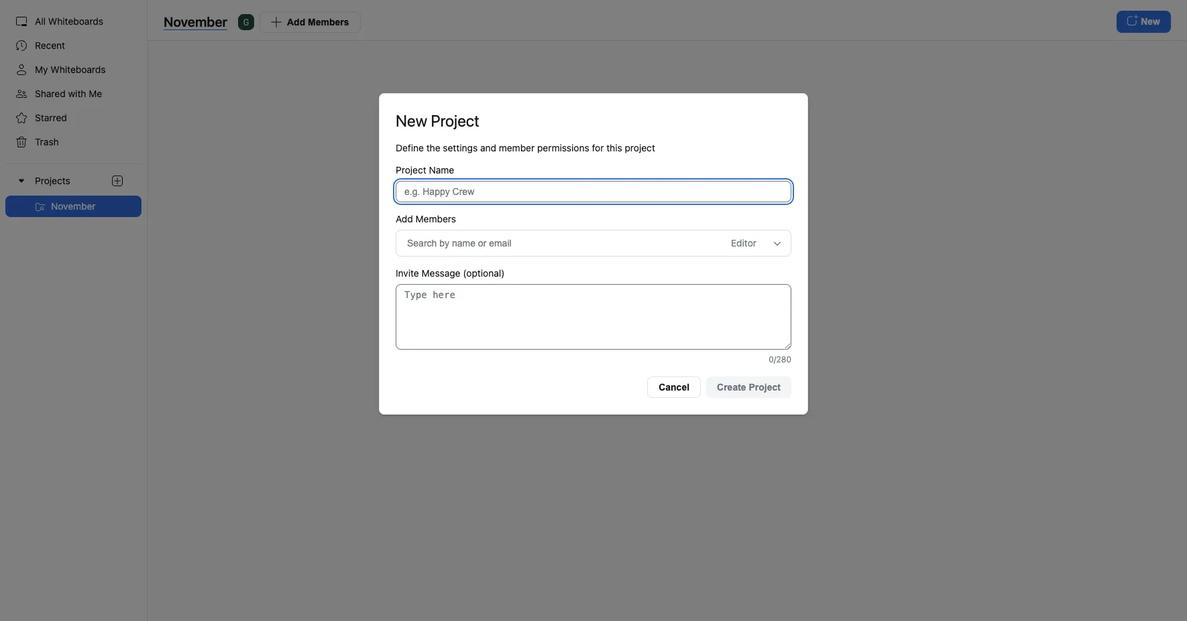 Task type: vqa. For each thing, say whether or not it's contained in the screenshot.
Project to the middle
yes



Task type: describe. For each thing, give the bounding box(es) containing it.
project for new project
[[431, 111, 479, 130]]

Search by name or email,Search by name or email text field
[[407, 233, 703, 254]]

show options image
[[772, 239, 783, 250]]

recent
[[35, 40, 65, 51]]

invite
[[396, 268, 419, 279]]

and
[[480, 142, 496, 154]]

1 vertical spatial project
[[396, 164, 426, 176]]

create
[[717, 382, 746, 393]]

starred menu item
[[5, 107, 142, 129]]

starred
[[35, 112, 67, 123]]

editor
[[731, 238, 757, 249]]

all
[[35, 15, 46, 27]]

0 vertical spatial november
[[164, 14, 227, 29]]

permissions
[[537, 142, 589, 154]]

add members inside button
[[287, 16, 349, 27]]

create project
[[717, 382, 781, 393]]

shared
[[35, 88, 66, 99]]

me
[[89, 88, 102, 99]]

trash menu item
[[5, 131, 142, 153]]

settings
[[443, 142, 478, 154]]

for
[[592, 142, 604, 154]]

projects
[[35, 175, 70, 187]]

message
[[422, 268, 461, 279]]

invite message (optional)
[[396, 268, 505, 279]]

menu bar containing all whiteboards
[[0, 0, 148, 622]]

new project
[[396, 111, 479, 130]]

Invite Message (optional) text field
[[396, 284, 792, 350]]

project
[[625, 142, 655, 154]]



Task type: locate. For each thing, give the bounding box(es) containing it.
create project button
[[706, 377, 792, 399]]

trash
[[35, 136, 59, 148]]

2 vertical spatial project
[[749, 382, 781, 393]]

my whiteboards
[[35, 64, 106, 75]]

1 horizontal spatial add members
[[396, 213, 456, 225]]

the
[[426, 142, 440, 154]]

project for create project
[[749, 382, 781, 393]]

shared with me
[[35, 88, 102, 99]]

0 vertical spatial members
[[308, 16, 349, 27]]

define
[[396, 142, 424, 154]]

whiteboards up 'with'
[[51, 64, 106, 75]]

whiteboards up 'recent' menu item
[[48, 15, 103, 27]]

name
[[429, 164, 454, 176]]

project down the 0/280
[[749, 382, 781, 393]]

members inside new project dialog
[[416, 213, 456, 225]]

project
[[431, 111, 479, 130], [396, 164, 426, 176], [749, 382, 781, 393]]

add members button
[[260, 11, 361, 33]]

november inside november menu item
[[51, 201, 96, 212]]

my
[[35, 64, 48, 75]]

members
[[308, 16, 349, 27], [416, 213, 456, 225]]

0 horizontal spatial november
[[51, 201, 96, 212]]

1 vertical spatial add
[[396, 213, 413, 225]]

cancel button
[[647, 377, 701, 399]]

0 vertical spatial whiteboards
[[48, 15, 103, 27]]

editor button
[[731, 233, 771, 254]]

whiteboards for my whiteboards
[[51, 64, 106, 75]]

project inside create project button
[[749, 382, 781, 393]]

add inside new project dialog
[[396, 213, 413, 225]]

1 horizontal spatial members
[[416, 213, 456, 225]]

0 horizontal spatial add members
[[287, 16, 349, 27]]

0 vertical spatial add members
[[287, 16, 349, 27]]

november image
[[35, 202, 46, 213]]

new
[[396, 111, 427, 130]]

menu bar
[[0, 0, 148, 622]]

project name
[[396, 164, 454, 176]]

whiteboards
[[48, 15, 103, 27], [51, 64, 106, 75]]

0 vertical spatial project
[[431, 111, 479, 130]]

0 vertical spatial add
[[287, 16, 305, 27]]

all whiteboards
[[35, 15, 103, 27]]

add members
[[287, 16, 349, 27], [396, 213, 456, 225]]

with
[[68, 88, 86, 99]]

my whiteboards menu item
[[5, 59, 142, 80]]

new project dialog
[[379, 93, 808, 415]]

1 vertical spatial members
[[416, 213, 456, 225]]

this
[[607, 142, 622, 154]]

1 vertical spatial whiteboards
[[51, 64, 106, 75]]

menu item
[[0, 164, 147, 217]]

recent menu item
[[5, 35, 142, 56]]

0 horizontal spatial project
[[396, 164, 426, 176]]

menu item containing projects
[[0, 164, 147, 217]]

november menu item
[[5, 196, 142, 217]]

(optional)
[[463, 268, 505, 279]]

add inside button
[[287, 16, 305, 27]]

2 horizontal spatial project
[[749, 382, 781, 393]]

1 horizontal spatial add
[[396, 213, 413, 225]]

project down define
[[396, 164, 426, 176]]

november menu
[[0, 196, 147, 217]]

whiteboards for all whiteboards
[[48, 15, 103, 27]]

define the settings and member permissions for this project
[[396, 142, 655, 154]]

november
[[164, 14, 227, 29], [51, 201, 96, 212]]

all whiteboards menu item
[[5, 11, 142, 32]]

add members inside new project dialog
[[396, 213, 456, 225]]

e.g. Happy Crew text field
[[396, 181, 792, 203]]

0/280
[[769, 355, 792, 365]]

add
[[287, 16, 305, 27], [396, 213, 413, 225]]

1 horizontal spatial november
[[164, 14, 227, 29]]

1 horizontal spatial project
[[431, 111, 479, 130]]

shared with me menu item
[[5, 83, 142, 105]]

1 vertical spatial november
[[51, 201, 96, 212]]

cancel
[[659, 382, 690, 393]]

1 vertical spatial add members
[[396, 213, 456, 225]]

members inside button
[[308, 16, 349, 27]]

member
[[499, 142, 535, 154]]

project up settings
[[431, 111, 479, 130]]

0 horizontal spatial add
[[287, 16, 305, 27]]

0 horizontal spatial members
[[308, 16, 349, 27]]



